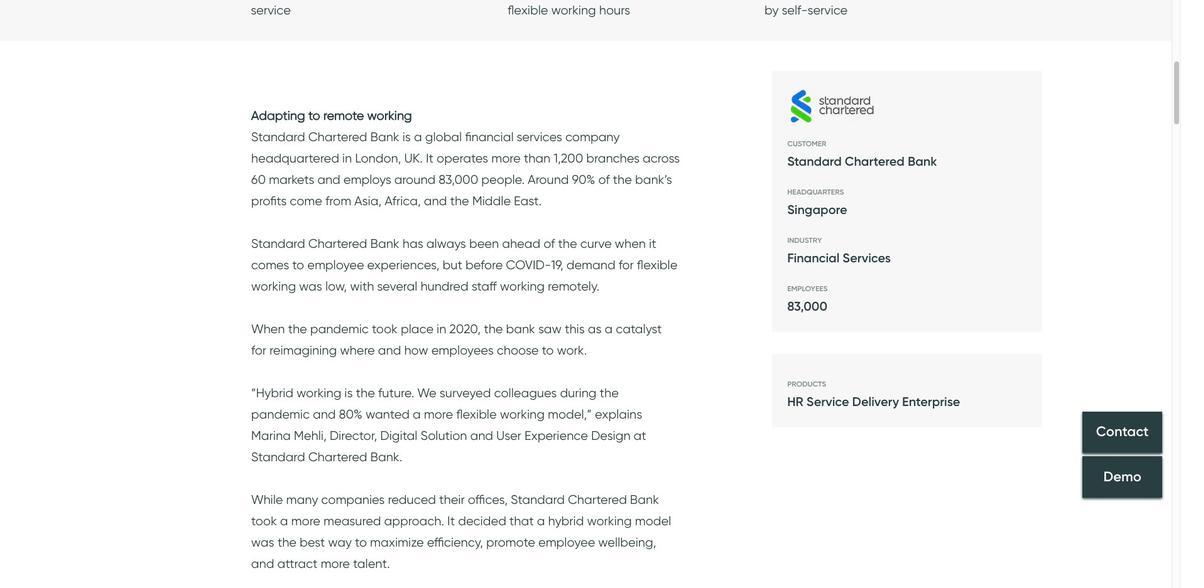 Task type: describe. For each thing, give the bounding box(es) containing it.
standard inside while many companies reduced their offices, standard chartered bank took a more measured approach. it decided that a hybrid working model was the best way to maximize efficiency, promote employee wellbeing, and attract more talent.
[[511, 493, 565, 508]]

when the pandemic took place in 2020, the bank saw this as a catalyst for reimagining where and how employees choose to work.
[[251, 322, 662, 359]]

chartered inside adapting to remote working standard chartered bank is a global financial services company headquartered in london, uk. it operates more than 1,200 branches across 60 markets and employs around 83,000 people. around 90% of the bank's profits come from asia, africa, and the middle east.
[[308, 130, 367, 145]]

a down "while"
[[280, 514, 288, 529]]

2020,
[[450, 322, 481, 337]]

was inside while many companies reduced their offices, standard chartered bank took a more measured approach. it decided that a hybrid working model was the best way to maximize efficiency, promote employee wellbeing, and attract more talent.
[[251, 536, 274, 551]]

that
[[510, 514, 534, 529]]

a inside adapting to remote working standard chartered bank is a global financial services company headquartered in london, uk. it operates more than 1,200 branches across 60 markets and employs around 83,000 people. around 90% of the bank's profits come from asia, africa, and the middle east.
[[414, 130, 422, 145]]

singapore
[[788, 203, 848, 218]]

standard chartered bank has always been ahead of the curve when it comes to employee experiences, but before covid-19, demand for flexible working was low, with several hundred staff working remotely.
[[251, 237, 678, 294]]

east.
[[514, 194, 542, 209]]

and left user
[[470, 429, 493, 444]]

many
[[286, 493, 318, 508]]

90%
[[572, 172, 596, 188]]

catalyst
[[616, 322, 662, 337]]

and up the mehli,
[[313, 408, 336, 423]]

digital
[[380, 429, 418, 444]]

but
[[443, 258, 463, 273]]

chartered inside while many companies reduced their offices, standard chartered bank took a more measured approach. it decided that a hybrid working model was the best way to maximize efficiency, promote employee wellbeing, and attract more talent.
[[568, 493, 627, 508]]

83,000 inside the employees 83,000
[[788, 299, 828, 315]]

19,
[[551, 258, 564, 273]]

company
[[566, 130, 620, 145]]

low,
[[326, 279, 347, 294]]

several
[[377, 279, 418, 294]]

standard inside "hybrid working is the future. we surveyed colleagues during the pandemic and 80% wanted a more flexible working model," explains marina mehli, director, digital solution and user experience design at standard chartered bank.
[[251, 450, 305, 465]]

covid-
[[506, 258, 551, 273]]

wanted
[[366, 408, 410, 423]]

model
[[635, 514, 671, 529]]

chartered inside standard chartered bank has always been ahead of the curve when it comes to employee experiences, but before covid-19, demand for flexible working was low, with several hundred staff working remotely.
[[308, 237, 367, 252]]

financial
[[465, 130, 514, 145]]

employee inside while many companies reduced their offices, standard chartered bank took a more measured approach. it decided that a hybrid working model was the best way to maximize efficiency, promote employee wellbeing, and attract more talent.
[[539, 536, 595, 551]]

for inside standard chartered bank has always been ahead of the curve when it comes to employee experiences, but before covid-19, demand for flexible working was low, with several hundred staff working remotely.
[[619, 258, 634, 273]]

more down way
[[321, 557, 350, 572]]

is inside adapting to remote working standard chartered bank is a global financial services company headquartered in london, uk. it operates more than 1,200 branches across 60 markets and employs around 83,000 people. around 90% of the bank's profits come from asia, africa, and the middle east.
[[403, 130, 411, 145]]

the up 80%
[[356, 386, 375, 401]]

flexible inside "hybrid working is the future. we surveyed colleagues during the pandemic and 80% wanted a more flexible working model," explains marina mehli, director, digital solution and user experience design at standard chartered bank.
[[456, 408, 497, 423]]

to inside when the pandemic took place in 2020, the bank saw this as a catalyst for reimagining where and how employees choose to work.
[[542, 343, 554, 359]]

when
[[615, 237, 646, 252]]

employees
[[432, 343, 494, 359]]

adapting to remote working standard chartered bank is a global financial services company headquartered in london, uk. it operates more than 1,200 branches across 60 markets and employs around 83,000 people. around 90% of the bank's profits come from asia, africa, and the middle east.
[[251, 108, 680, 209]]

in inside adapting to remote working standard chartered bank is a global financial services company headquartered in london, uk. it operates more than 1,200 branches across 60 markets and employs around 83,000 people. around 90% of the bank's profits come from asia, africa, and the middle east.
[[342, 151, 352, 166]]

more inside adapting to remote working standard chartered bank is a global financial services company headquartered in london, uk. it operates more than 1,200 branches across 60 markets and employs around 83,000 people. around 90% of the bank's profits come from asia, africa, and the middle east.
[[492, 151, 521, 166]]

surveyed
[[440, 386, 491, 401]]

the inside while many companies reduced their offices, standard chartered bank took a more measured approach. it decided that a hybrid working model was the best way to maximize efficiency, promote employee wellbeing, and attract more talent.
[[278, 536, 297, 551]]

curve
[[581, 237, 612, 252]]

chartered inside "hybrid working is the future. we surveyed colleagues during the pandemic and 80% wanted a more flexible working model," explains marina mehli, director, digital solution and user experience design at standard chartered bank.
[[308, 450, 367, 465]]

83,000 inside adapting to remote working standard chartered bank is a global financial services company headquartered in london, uk. it operates more than 1,200 branches across 60 markets and employs around 83,000 people. around 90% of the bank's profits come from asia, africa, and the middle east.
[[439, 172, 478, 188]]

60
[[251, 172, 266, 188]]

and inside when the pandemic took place in 2020, the bank saw this as a catalyst for reimagining where and how employees choose to work.
[[378, 343, 401, 359]]

took inside when the pandemic took place in 2020, the bank saw this as a catalyst for reimagining where and how employees choose to work.
[[372, 322, 398, 337]]

remote working
[[324, 108, 412, 123]]

1,200
[[554, 151, 583, 166]]

comes
[[251, 258, 289, 273]]

headquarters
[[788, 188, 844, 197]]

with
[[350, 279, 374, 294]]

talent.
[[353, 557, 390, 572]]

the left 'middle'
[[450, 194, 469, 209]]

maximize
[[370, 536, 424, 551]]

service
[[807, 395, 850, 410]]

their
[[439, 493, 465, 508]]

work.
[[557, 343, 587, 359]]

industry
[[788, 236, 822, 245]]

services
[[843, 251, 891, 266]]

of inside standard chartered bank has always been ahead of the curve when it comes to employee experiences, but before covid-19, demand for flexible working was low, with several hundred staff working remotely.
[[544, 237, 555, 252]]

to inside while many companies reduced their offices, standard chartered bank took a more measured approach. it decided that a hybrid working model was the best way to maximize efficiency, promote employee wellbeing, and attract more talent.
[[355, 536, 367, 551]]

best
[[300, 536, 325, 551]]

bank inside adapting to remote working standard chartered bank is a global financial services company headquartered in london, uk. it operates more than 1,200 branches across 60 markets and employs around 83,000 people. around 90% of the bank's profits come from asia, africa, and the middle east.
[[371, 130, 400, 145]]

employs
[[344, 172, 391, 188]]

working up 80%
[[297, 386, 342, 401]]

the left bank
[[484, 322, 503, 337]]

hr
[[788, 395, 804, 410]]

around
[[395, 172, 436, 188]]

adapting
[[251, 108, 305, 123]]

director,
[[330, 429, 377, 444]]

and up from
[[318, 172, 341, 188]]

reduced
[[388, 493, 436, 508]]

during
[[560, 386, 597, 401]]

delivery
[[853, 395, 899, 410]]

working down "covid-"
[[500, 279, 545, 294]]

when
[[251, 322, 285, 337]]

a inside when the pandemic took place in 2020, the bank saw this as a catalyst for reimagining where and how employees choose to work.
[[605, 322, 613, 337]]

working inside while many companies reduced their offices, standard chartered bank took a more measured approach. it decided that a hybrid working model was the best way to maximize efficiency, promote employee wellbeing, and attract more talent.
[[587, 514, 632, 529]]

it inside adapting to remote working standard chartered bank is a global financial services company headquartered in london, uk. it operates more than 1,200 branches across 60 markets and employs around 83,000 people. around 90% of the bank's profits come from asia, africa, and the middle east.
[[426, 151, 434, 166]]

financial
[[788, 251, 840, 266]]

"hybrid working is the future. we surveyed colleagues during the pandemic and 80% wanted a more flexible working model," explains marina mehli, director, digital solution and user experience design at standard chartered bank.
[[251, 386, 647, 465]]

customer
[[788, 139, 827, 149]]

before
[[466, 258, 503, 273]]

this
[[565, 322, 585, 337]]

standard inside adapting to remote working standard chartered bank is a global financial services company headquartered in london, uk. it operates more than 1,200 branches across 60 markets and employs around 83,000 people. around 90% of the bank's profits come from asia, africa, and the middle east.
[[251, 130, 305, 145]]

choose
[[497, 343, 539, 359]]

for inside when the pandemic took place in 2020, the bank saw this as a catalyst for reimagining where and how employees choose to work.
[[251, 343, 267, 359]]

"hybrid
[[251, 386, 294, 401]]

reimagining
[[270, 343, 337, 359]]

products hr service delivery enterprise
[[788, 380, 961, 410]]

is inside "hybrid working is the future. we surveyed colleagues during the pandemic and 80% wanted a more flexible working model," explains marina mehli, director, digital solution and user experience design at standard chartered bank.
[[345, 386, 353, 401]]

around
[[528, 172, 569, 188]]

and down around
[[424, 194, 447, 209]]



Task type: vqa. For each thing, say whether or not it's contained in the screenshot.
harmonized
no



Task type: locate. For each thing, give the bounding box(es) containing it.
0 vertical spatial of
[[599, 172, 610, 188]]

a up uk.
[[414, 130, 422, 145]]

bank
[[371, 130, 400, 145], [908, 154, 937, 169], [371, 237, 400, 252], [630, 493, 659, 508]]

where
[[340, 343, 375, 359]]

standard inside standard chartered bank has always been ahead of the curve when it comes to employee experiences, but before covid-19, demand for flexible working was low, with several hundred staff working remotely.
[[251, 237, 305, 252]]

1 vertical spatial employee
[[539, 536, 595, 551]]

was down "while"
[[251, 536, 274, 551]]

chartered down director,
[[308, 450, 367, 465]]

and left how
[[378, 343, 401, 359]]

1 horizontal spatial flexible
[[637, 258, 678, 273]]

0 horizontal spatial for
[[251, 343, 267, 359]]

standard down marina
[[251, 450, 305, 465]]

0 horizontal spatial was
[[251, 536, 274, 551]]

middle
[[472, 194, 511, 209]]

0 vertical spatial employee
[[307, 258, 364, 273]]

way
[[328, 536, 352, 551]]

1 horizontal spatial pandemic
[[310, 322, 369, 337]]

contact
[[1097, 424, 1149, 441]]

asia,
[[355, 194, 382, 209]]

0 vertical spatial took
[[372, 322, 398, 337]]

took down "while"
[[251, 514, 277, 529]]

1 horizontal spatial employee
[[539, 536, 595, 551]]

1 vertical spatial 83,000
[[788, 299, 828, 315]]

uk.
[[404, 151, 423, 166]]

it inside while many companies reduced their offices, standard chartered bank took a more measured approach. it decided that a hybrid working model was the best way to maximize efficiency, promote employee wellbeing, and attract more talent.
[[448, 514, 455, 529]]

measured
[[324, 514, 381, 529]]

employee down hybrid
[[539, 536, 595, 551]]

1 horizontal spatial 83,000
[[788, 299, 828, 315]]

bank
[[506, 322, 536, 337]]

83,000 down operates
[[439, 172, 478, 188]]

working up wellbeing,
[[587, 514, 632, 529]]

1 horizontal spatial it
[[448, 514, 455, 529]]

design
[[591, 429, 631, 444]]

wellbeing,
[[599, 536, 656, 551]]

0 vertical spatial for
[[619, 258, 634, 273]]

people.
[[482, 172, 525, 188]]

1 horizontal spatial is
[[403, 130, 411, 145]]

standard down adapting
[[251, 130, 305, 145]]

working down 'comes'
[[251, 279, 296, 294]]

pandemic up where
[[310, 322, 369, 337]]

1 vertical spatial of
[[544, 237, 555, 252]]

1 horizontal spatial was
[[299, 279, 322, 294]]

solution
[[421, 429, 467, 444]]

chartered inside customer standard chartered bank
[[845, 154, 905, 169]]

global
[[425, 130, 462, 145]]

while many companies reduced their offices, standard chartered bank took a more measured approach. it decided that a hybrid working model was the best way to maximize efficiency, promote employee wellbeing, and attract more talent.
[[251, 493, 671, 572]]

0 horizontal spatial flexible
[[456, 408, 497, 423]]

more inside "hybrid working is the future. we surveyed colleagues during the pandemic and 80% wanted a more flexible working model," explains marina mehli, director, digital solution and user experience design at standard chartered bank.
[[424, 408, 453, 423]]

standard up that
[[511, 493, 565, 508]]

across
[[643, 151, 680, 166]]

standard chartered bank logo right image
[[788, 86, 913, 127]]

0 horizontal spatial pandemic
[[251, 408, 310, 423]]

the
[[613, 172, 632, 188], [450, 194, 469, 209], [558, 237, 577, 252], [288, 322, 307, 337], [484, 322, 503, 337], [356, 386, 375, 401], [600, 386, 619, 401], [278, 536, 297, 551]]

hybrid
[[548, 514, 584, 529]]

demo
[[1104, 469, 1142, 486]]

experience
[[525, 429, 588, 444]]

it right uk.
[[426, 151, 434, 166]]

industry financial services
[[788, 236, 891, 266]]

africa,
[[385, 194, 421, 209]]

been
[[469, 237, 499, 252]]

0 horizontal spatial 83,000
[[439, 172, 478, 188]]

bank.
[[371, 450, 402, 465]]

1 horizontal spatial in
[[437, 322, 446, 337]]

operates
[[437, 151, 488, 166]]

attract
[[277, 557, 318, 572]]

chartered
[[308, 130, 367, 145], [845, 154, 905, 169], [308, 237, 367, 252], [308, 450, 367, 465], [568, 493, 627, 508]]

chartered up hybrid
[[568, 493, 627, 508]]

a right as
[[605, 322, 613, 337]]

marina
[[251, 429, 291, 444]]

mehli,
[[294, 429, 327, 444]]

a
[[414, 130, 422, 145], [605, 322, 613, 337], [413, 408, 421, 423], [280, 514, 288, 529], [537, 514, 545, 529]]

to inside adapting to remote working standard chartered bank is a global financial services company headquartered in london, uk. it operates more than 1,200 branches across 60 markets and employs around 83,000 people. around 90% of the bank's profits come from asia, africa, and the middle east.
[[308, 108, 320, 123]]

customer standard chartered bank
[[788, 139, 937, 169]]

0 horizontal spatial took
[[251, 514, 277, 529]]

the up reimagining
[[288, 322, 307, 337]]

0 horizontal spatial of
[[544, 237, 555, 252]]

employee inside standard chartered bank has always been ahead of the curve when it comes to employee experiences, but before covid-19, demand for flexible working was low, with several hundred staff working remotely.
[[307, 258, 364, 273]]

1 horizontal spatial took
[[372, 322, 398, 337]]

a down we in the left bottom of the page
[[413, 408, 421, 423]]

0 vertical spatial 83,000
[[439, 172, 478, 188]]

a right that
[[537, 514, 545, 529]]

employee
[[307, 258, 364, 273], [539, 536, 595, 551]]

demand
[[567, 258, 616, 273]]

is
[[403, 130, 411, 145], [345, 386, 353, 401]]

the down branches
[[613, 172, 632, 188]]

working down colleagues
[[500, 408, 545, 423]]

future.
[[378, 386, 414, 401]]

to right adapting
[[308, 108, 320, 123]]

companies
[[321, 493, 385, 508]]

of right 90%
[[599, 172, 610, 188]]

83,000
[[439, 172, 478, 188], [788, 299, 828, 315]]

has
[[403, 237, 423, 252]]

0 horizontal spatial in
[[342, 151, 352, 166]]

is up 80%
[[345, 386, 353, 401]]

products
[[788, 380, 827, 389]]

hundred
[[421, 279, 469, 294]]

chartered down from
[[308, 237, 367, 252]]

hr service delivery enterprise link
[[788, 392, 961, 413]]

flexible
[[637, 258, 678, 273], [456, 408, 497, 423]]

employees 83,000
[[788, 284, 828, 315]]

while
[[251, 493, 283, 508]]

it
[[649, 237, 657, 252]]

83,000 down employees
[[788, 299, 828, 315]]

decided
[[458, 514, 507, 529]]

standard up 'comes'
[[251, 237, 305, 252]]

efficiency,
[[427, 536, 483, 551]]

1 vertical spatial in
[[437, 322, 446, 337]]

standard down customer
[[788, 154, 842, 169]]

took inside while many companies reduced their offices, standard chartered bank took a more measured approach. it decided that a hybrid working model was the best way to maximize efficiency, promote employee wellbeing, and attract more talent.
[[251, 514, 277, 529]]

colleagues
[[494, 386, 557, 401]]

staff
[[472, 279, 497, 294]]

of inside adapting to remote working standard chartered bank is a global financial services company headquartered in london, uk. it operates more than 1,200 branches across 60 markets and employs around 83,000 people. around 90% of the bank's profits come from asia, africa, and the middle east.
[[599, 172, 610, 188]]

1 vertical spatial it
[[448, 514, 455, 529]]

0 horizontal spatial is
[[345, 386, 353, 401]]

1 vertical spatial pandemic
[[251, 408, 310, 423]]

1 vertical spatial was
[[251, 536, 274, 551]]

model,"
[[548, 408, 592, 423]]

chartered down remote working
[[308, 130, 367, 145]]

enterprise
[[903, 395, 961, 410]]

contact link
[[1083, 412, 1163, 454]]

for down 'when' in the bottom left of the page
[[251, 343, 267, 359]]

always
[[427, 237, 466, 252]]

bank inside standard chartered bank has always been ahead of the curve when it comes to employee experiences, but before covid-19, demand for flexible working was low, with several hundred staff working remotely.
[[371, 237, 400, 252]]

a inside "hybrid working is the future. we surveyed colleagues during the pandemic and 80% wanted a more flexible working model," explains marina mehli, director, digital solution and user experience design at standard chartered bank.
[[413, 408, 421, 423]]

user
[[497, 429, 522, 444]]

was left low,
[[299, 279, 322, 294]]

demo link
[[1083, 457, 1163, 498]]

0 vertical spatial flexible
[[637, 258, 678, 273]]

come
[[290, 194, 322, 209]]

to inside standard chartered bank has always been ahead of the curve when it comes to employee experiences, but before covid-19, demand for flexible working was low, with several hundred staff working remotely.
[[292, 258, 304, 273]]

bank inside while many companies reduced their offices, standard chartered bank took a more measured approach. it decided that a hybrid working model was the best way to maximize efficiency, promote employee wellbeing, and attract more talent.
[[630, 493, 659, 508]]

pandemic down "hybrid
[[251, 408, 310, 423]]

and left attract
[[251, 557, 274, 572]]

pandemic
[[310, 322, 369, 337], [251, 408, 310, 423]]

bank inside customer standard chartered bank
[[908, 154, 937, 169]]

is up uk.
[[403, 130, 411, 145]]

london,
[[355, 151, 401, 166]]

as
[[588, 322, 602, 337]]

1 horizontal spatial of
[[599, 172, 610, 188]]

flexible down surveyed
[[456, 408, 497, 423]]

took
[[372, 322, 398, 337], [251, 514, 277, 529]]

headquarters singapore
[[788, 188, 848, 218]]

the up attract
[[278, 536, 297, 551]]

0 vertical spatial pandemic
[[310, 322, 369, 337]]

0 vertical spatial in
[[342, 151, 352, 166]]

services
[[517, 130, 562, 145]]

in inside when the pandemic took place in 2020, the bank saw this as a catalyst for reimagining where and how employees choose to work.
[[437, 322, 446, 337]]

headquartered
[[251, 151, 339, 166]]

more up solution
[[424, 408, 453, 423]]

the up explains
[[600, 386, 619, 401]]

markets
[[269, 172, 314, 188]]

at
[[634, 429, 647, 444]]

1 vertical spatial took
[[251, 514, 277, 529]]

in left 2020,
[[437, 322, 446, 337]]

1 vertical spatial flexible
[[456, 408, 497, 423]]

1 vertical spatial for
[[251, 343, 267, 359]]

promote
[[486, 536, 535, 551]]

profits
[[251, 194, 287, 209]]

offices,
[[468, 493, 508, 508]]

pandemic inside "hybrid working is the future. we surveyed colleagues during the pandemic and 80% wanted a more flexible working model," explains marina mehli, director, digital solution and user experience design at standard chartered bank.
[[251, 408, 310, 423]]

1 vertical spatial is
[[345, 386, 353, 401]]

1 horizontal spatial for
[[619, 258, 634, 273]]

how
[[404, 343, 428, 359]]

to right 'comes'
[[292, 258, 304, 273]]

in up employs
[[342, 151, 352, 166]]

for down when
[[619, 258, 634, 273]]

0 vertical spatial is
[[403, 130, 411, 145]]

flexible down it
[[637, 258, 678, 273]]

was inside standard chartered bank has always been ahead of the curve when it comes to employee experiences, but before covid-19, demand for flexible working was low, with several hundred staff working remotely.
[[299, 279, 322, 294]]

flexible inside standard chartered bank has always been ahead of the curve when it comes to employee experiences, but before covid-19, demand for flexible working was low, with several hundred staff working remotely.
[[637, 258, 678, 273]]

remotely.
[[548, 279, 600, 294]]

0 vertical spatial it
[[426, 151, 434, 166]]

employee up low,
[[307, 258, 364, 273]]

saw
[[539, 322, 562, 337]]

more down many
[[291, 514, 321, 529]]

0 horizontal spatial it
[[426, 151, 434, 166]]

0 horizontal spatial employee
[[307, 258, 364, 273]]

than
[[524, 151, 551, 166]]

chartered down standard chartered bank logo right
[[845, 154, 905, 169]]

standard inside customer standard chartered bank
[[788, 154, 842, 169]]

of up 19,
[[544, 237, 555, 252]]

took left place
[[372, 322, 398, 337]]

pandemic inside when the pandemic took place in 2020, the bank saw this as a catalyst for reimagining where and how employees choose to work.
[[310, 322, 369, 337]]

and inside while many companies reduced their offices, standard chartered bank took a more measured approach. it decided that a hybrid working model was the best way to maximize efficiency, promote employee wellbeing, and attract more talent.
[[251, 557, 274, 572]]

more up 'people.'
[[492, 151, 521, 166]]

we
[[418, 386, 437, 401]]

it down their
[[448, 514, 455, 529]]

from
[[326, 194, 351, 209]]

80%
[[339, 408, 363, 423]]

to down "saw"
[[542, 343, 554, 359]]

to right way
[[355, 536, 367, 551]]

the up 19,
[[558, 237, 577, 252]]

0 vertical spatial was
[[299, 279, 322, 294]]

the inside standard chartered bank has always been ahead of the curve when it comes to employee experiences, but before covid-19, demand for flexible working was low, with several hundred staff working remotely.
[[558, 237, 577, 252]]



